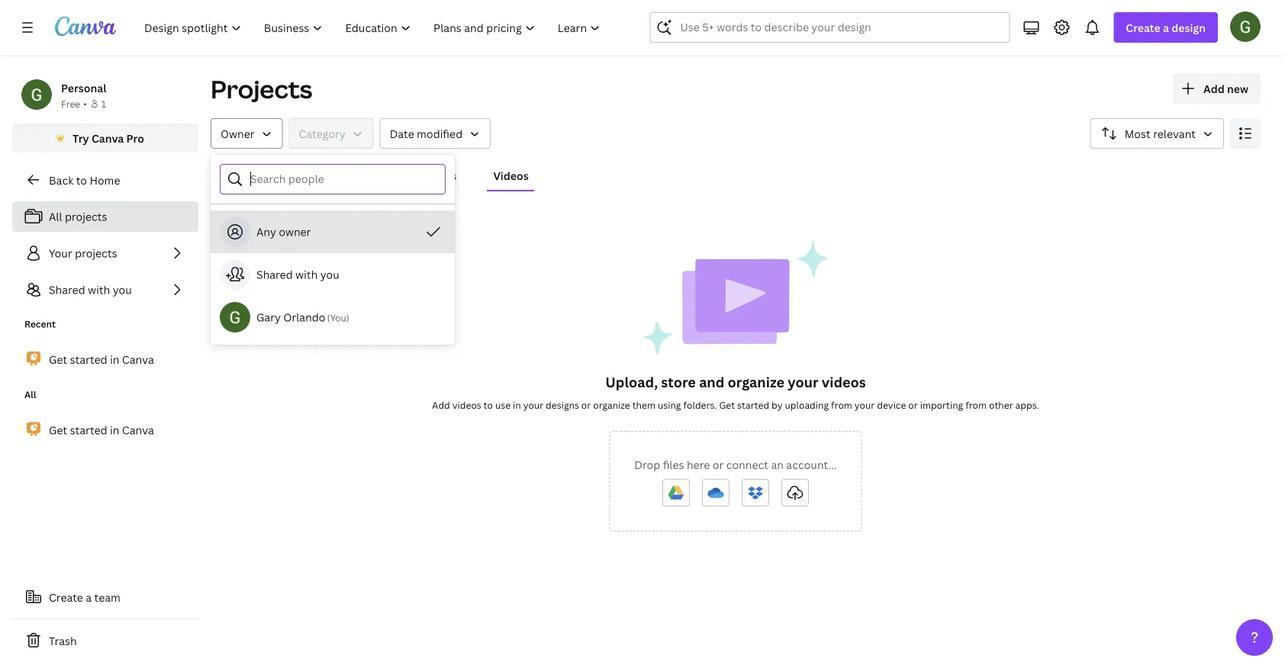 Task type: describe. For each thing, give the bounding box(es) containing it.
canva inside button
[[92, 131, 124, 145]]

your projects link
[[12, 238, 199, 269]]

owner
[[221, 126, 255, 141]]

create for create a design
[[1127, 20, 1161, 35]]

other
[[990, 399, 1014, 412]]

0 vertical spatial to
[[76, 173, 87, 187]]

use
[[496, 399, 511, 412]]

0 horizontal spatial videos
[[453, 399, 482, 412]]

uploading
[[785, 399, 829, 412]]

videos
[[494, 168, 529, 183]]

try canva pro
[[73, 131, 144, 145]]

your
[[49, 246, 72, 261]]

designs
[[546, 399, 579, 412]]

(
[[327, 312, 330, 325]]

with for shared with you "link"
[[88, 283, 110, 297]]

date
[[390, 126, 414, 141]]

1 vertical spatial canva
[[122, 353, 154, 367]]

to inside upload, store and organize your videos add videos to use in your designs or organize them using folders. get started by uploading from your device or importing from other apps.
[[484, 399, 493, 412]]

0 vertical spatial videos
[[822, 373, 866, 392]]

images
[[420, 168, 457, 183]]

0 vertical spatial in
[[110, 353, 119, 367]]

any owner button
[[211, 211, 455, 254]]

add inside add new 'dropdown button'
[[1204, 81, 1225, 96]]

create for create a team
[[49, 591, 83, 605]]

gary orlando option
[[211, 296, 455, 339]]

drop files here or connect an account...
[[635, 458, 837, 472]]

account...
[[787, 458, 837, 472]]

shared with you for shared with you 'button'
[[257, 268, 340, 282]]

try canva pro button
[[12, 124, 199, 153]]

gary orlando image
[[1231, 11, 1261, 42]]

try
[[73, 131, 89, 145]]

orlando
[[284, 310, 326, 325]]

them
[[633, 399, 656, 412]]

any owner
[[257, 225, 311, 239]]

get started in canva for 1st get started in canva link from the bottom of the page
[[49, 423, 154, 438]]

create a design
[[1127, 20, 1206, 35]]

started for 1st get started in canva link from the bottom of the page
[[70, 423, 107, 438]]

trash
[[49, 634, 77, 649]]

1 from from the left
[[832, 399, 853, 412]]

shared with you option
[[211, 254, 455, 296]]

create a design button
[[1114, 12, 1219, 43]]

folders.
[[684, 399, 717, 412]]

Date modified button
[[380, 118, 491, 149]]

Search people search field
[[250, 165, 436, 194]]

1 get started in canva link from the top
[[12, 344, 199, 376]]

)
[[347, 312, 350, 325]]

you for shared with you 'button'
[[320, 268, 340, 282]]

pro
[[126, 131, 144, 145]]

new
[[1228, 81, 1249, 96]]

personal
[[61, 81, 106, 95]]

importing
[[921, 399, 964, 412]]

shared with you button
[[211, 254, 455, 296]]

list containing all projects
[[12, 202, 199, 305]]

a for team
[[86, 591, 92, 605]]

top level navigation element
[[134, 12, 613, 43]]

by
[[772, 399, 783, 412]]

get started in canva for 1st get started in canva link
[[49, 353, 154, 367]]

you
[[330, 312, 347, 325]]

gary
[[257, 310, 281, 325]]

back
[[49, 173, 73, 187]]

free •
[[61, 97, 87, 110]]

2 vertical spatial canva
[[122, 423, 154, 438]]

all button
[[211, 161, 237, 190]]

all projects link
[[12, 202, 199, 232]]

started inside upload, store and organize your videos add videos to use in your designs or organize them using folders. get started by uploading from your device or importing from other apps.
[[738, 399, 770, 412]]

create a team button
[[12, 583, 199, 613]]

Owner button
[[211, 118, 283, 149]]

•
[[83, 97, 87, 110]]

gary orlando ( you )
[[257, 310, 350, 325]]

folders
[[267, 168, 306, 183]]

you for shared with you "link"
[[113, 283, 132, 297]]

home
[[90, 173, 120, 187]]

all projects
[[49, 210, 107, 224]]

most
[[1125, 126, 1151, 141]]



Task type: vqa. For each thing, say whether or not it's contained in the screenshot.
Allow
no



Task type: locate. For each thing, give the bounding box(es) containing it.
all down the owner
[[217, 168, 231, 183]]

to right 'back' at the top of the page
[[76, 173, 87, 187]]

add
[[1204, 81, 1225, 96], [432, 399, 450, 412]]

videos
[[822, 373, 866, 392], [453, 399, 482, 412]]

0 horizontal spatial to
[[76, 173, 87, 187]]

files
[[663, 458, 685, 472]]

your projects
[[49, 246, 117, 261]]

1 horizontal spatial shared with you
[[257, 268, 340, 282]]

1 horizontal spatial shared
[[257, 268, 293, 282]]

apps.
[[1016, 399, 1040, 412]]

canva
[[92, 131, 124, 145], [122, 353, 154, 367], [122, 423, 154, 438]]

0 vertical spatial you
[[320, 268, 340, 282]]

started
[[70, 353, 107, 367], [738, 399, 770, 412], [70, 423, 107, 438]]

0 vertical spatial started
[[70, 353, 107, 367]]

in
[[110, 353, 119, 367], [513, 399, 521, 412], [110, 423, 119, 438]]

your
[[788, 373, 819, 392], [524, 399, 544, 412], [855, 399, 875, 412]]

and
[[700, 373, 725, 392]]

or right here at bottom right
[[713, 458, 724, 472]]

add inside upload, store and organize your videos add videos to use in your designs or organize them using folders. get started by uploading from your device or importing from other apps.
[[432, 399, 450, 412]]

list box containing any owner
[[211, 211, 455, 339]]

projects down back to home
[[65, 210, 107, 224]]

get inside upload, store and organize your videos add videos to use in your designs or organize them using folders. get started by uploading from your device or importing from other apps.
[[720, 399, 735, 412]]

projects for all projects
[[65, 210, 107, 224]]

create left team
[[49, 591, 83, 605]]

a inside button
[[86, 591, 92, 605]]

your left designs
[[524, 399, 544, 412]]

using
[[658, 399, 681, 412]]

1 vertical spatial add
[[432, 399, 450, 412]]

with inside "link"
[[88, 283, 110, 297]]

1 vertical spatial to
[[484, 399, 493, 412]]

get for 1st get started in canva link
[[49, 353, 67, 367]]

to left use
[[484, 399, 493, 412]]

0 horizontal spatial your
[[524, 399, 544, 412]]

you
[[320, 268, 340, 282], [113, 283, 132, 297]]

you down your projects link
[[113, 283, 132, 297]]

you up gary orlando option
[[320, 268, 340, 282]]

shared with you inside 'button'
[[257, 268, 340, 282]]

1 vertical spatial in
[[513, 399, 521, 412]]

you inside "link"
[[113, 283, 132, 297]]

1 vertical spatial you
[[113, 283, 132, 297]]

modified
[[417, 126, 463, 141]]

1 vertical spatial get started in canva
[[49, 423, 154, 438]]

0 horizontal spatial add
[[432, 399, 450, 412]]

projects
[[65, 210, 107, 224], [75, 246, 117, 261]]

a for design
[[1164, 20, 1170, 35]]

videos button
[[488, 161, 535, 190]]

create left design
[[1127, 20, 1161, 35]]

create a team
[[49, 591, 121, 605]]

2 get started in canva from the top
[[49, 423, 154, 438]]

0 horizontal spatial you
[[113, 283, 132, 297]]

1 vertical spatial shared
[[49, 283, 85, 297]]

date modified
[[390, 126, 463, 141]]

projects right your
[[75, 246, 117, 261]]

Sort by button
[[1091, 118, 1225, 149]]

1
[[101, 97, 106, 110]]

from left other
[[966, 399, 987, 412]]

shared with you link
[[12, 275, 199, 305]]

1 horizontal spatial with
[[296, 268, 318, 282]]

1 horizontal spatial organize
[[728, 373, 785, 392]]

0 vertical spatial shared with you
[[257, 268, 340, 282]]

organize
[[728, 373, 785, 392], [593, 399, 631, 412]]

shared with you inside "link"
[[49, 283, 132, 297]]

back to home link
[[12, 165, 199, 195]]

0 horizontal spatial shared with you
[[49, 283, 132, 297]]

1 horizontal spatial from
[[966, 399, 987, 412]]

2 horizontal spatial all
[[217, 168, 231, 183]]

any owner option
[[211, 211, 455, 254]]

1 vertical spatial get
[[720, 399, 735, 412]]

an
[[772, 458, 784, 472]]

0 horizontal spatial create
[[49, 591, 83, 605]]

all for the 'all' button
[[217, 168, 231, 183]]

shared with you down your projects
[[49, 283, 132, 297]]

None search field
[[650, 12, 1010, 43]]

team
[[94, 591, 121, 605]]

videos left use
[[453, 399, 482, 412]]

a left team
[[86, 591, 92, 605]]

1 horizontal spatial a
[[1164, 20, 1170, 35]]

most relevant
[[1125, 126, 1197, 141]]

shared
[[257, 268, 293, 282], [49, 283, 85, 297]]

all
[[217, 168, 231, 183], [49, 210, 62, 224], [24, 389, 36, 401]]

add new button
[[1174, 73, 1261, 104]]

1 vertical spatial a
[[86, 591, 92, 605]]

owner
[[279, 225, 311, 239]]

1 vertical spatial projects
[[75, 246, 117, 261]]

2 from from the left
[[966, 399, 987, 412]]

all down recent
[[24, 389, 36, 401]]

add left new on the right of the page
[[1204, 81, 1225, 96]]

a
[[1164, 20, 1170, 35], [86, 591, 92, 605]]

a inside dropdown button
[[1164, 20, 1170, 35]]

1 vertical spatial create
[[49, 591, 83, 605]]

you inside 'button'
[[320, 268, 340, 282]]

0 vertical spatial create
[[1127, 20, 1161, 35]]

2 horizontal spatial your
[[855, 399, 875, 412]]

1 vertical spatial shared with you
[[49, 283, 132, 297]]

create inside button
[[49, 591, 83, 605]]

with inside 'button'
[[296, 268, 318, 282]]

category
[[299, 126, 346, 141]]

2 vertical spatial all
[[24, 389, 36, 401]]

list
[[12, 202, 199, 305]]

any
[[257, 225, 276, 239]]

0 vertical spatial get started in canva
[[49, 353, 154, 367]]

with down your projects link
[[88, 283, 110, 297]]

1 horizontal spatial all
[[49, 210, 62, 224]]

shared for shared with you 'button'
[[257, 268, 293, 282]]

0 vertical spatial get
[[49, 353, 67, 367]]

0 vertical spatial get started in canva link
[[12, 344, 199, 376]]

create
[[1127, 20, 1161, 35], [49, 591, 83, 605]]

2 get started in canva link from the top
[[12, 414, 199, 447]]

shared with you down owner
[[257, 268, 340, 282]]

to
[[76, 173, 87, 187], [484, 399, 493, 412]]

1 horizontal spatial or
[[713, 458, 724, 472]]

0 horizontal spatial a
[[86, 591, 92, 605]]

1 vertical spatial videos
[[453, 399, 482, 412]]

1 get started in canva from the top
[[49, 353, 154, 367]]

your up 'uploading'
[[788, 373, 819, 392]]

1 vertical spatial organize
[[593, 399, 631, 412]]

2 vertical spatial started
[[70, 423, 107, 438]]

organize down upload,
[[593, 399, 631, 412]]

drop
[[635, 458, 661, 472]]

projects for your projects
[[75, 246, 117, 261]]

shared with you for shared with you "link"
[[49, 283, 132, 297]]

recent
[[24, 318, 56, 331]]

1 horizontal spatial add
[[1204, 81, 1225, 96]]

with
[[296, 268, 318, 282], [88, 283, 110, 297]]

started for 1st get started in canva link
[[70, 353, 107, 367]]

add left use
[[432, 399, 450, 412]]

1 horizontal spatial you
[[320, 268, 340, 282]]

1 vertical spatial started
[[738, 399, 770, 412]]

free
[[61, 97, 80, 110]]

1 vertical spatial with
[[88, 283, 110, 297]]

projects
[[211, 73, 313, 106]]

0 horizontal spatial from
[[832, 399, 853, 412]]

create inside dropdown button
[[1127, 20, 1161, 35]]

get for 1st get started in canva link from the bottom of the page
[[49, 423, 67, 438]]

videos up 'uploading'
[[822, 373, 866, 392]]

trash link
[[12, 626, 199, 657]]

0 horizontal spatial organize
[[593, 399, 631, 412]]

folders button
[[261, 161, 312, 190]]

your left device
[[855, 399, 875, 412]]

0 vertical spatial canva
[[92, 131, 124, 145]]

all inside the all projects link
[[49, 210, 62, 224]]

or right designs
[[582, 399, 591, 412]]

get
[[49, 353, 67, 367], [720, 399, 735, 412], [49, 423, 67, 438]]

shared inside 'button'
[[257, 268, 293, 282]]

organize up by
[[728, 373, 785, 392]]

2 vertical spatial in
[[110, 423, 119, 438]]

store
[[662, 373, 696, 392]]

all up your
[[49, 210, 62, 224]]

1 vertical spatial get started in canva link
[[12, 414, 199, 447]]

2 vertical spatial get
[[49, 423, 67, 438]]

shared up the gary
[[257, 268, 293, 282]]

a left design
[[1164, 20, 1170, 35]]

0 vertical spatial with
[[296, 268, 318, 282]]

2 horizontal spatial or
[[909, 399, 918, 412]]

or
[[582, 399, 591, 412], [909, 399, 918, 412], [713, 458, 724, 472]]

list box
[[211, 211, 455, 339]]

shared inside "link"
[[49, 283, 85, 297]]

back to home
[[49, 173, 120, 187]]

0 vertical spatial projects
[[65, 210, 107, 224]]

get started in canva
[[49, 353, 154, 367], [49, 423, 154, 438]]

with up the orlando
[[296, 268, 318, 282]]

images button
[[414, 161, 463, 190]]

Search search field
[[681, 13, 980, 42]]

from right 'uploading'
[[832, 399, 853, 412]]

0 vertical spatial a
[[1164, 20, 1170, 35]]

all inside the 'all' button
[[217, 168, 231, 183]]

design
[[1172, 20, 1206, 35]]

0 vertical spatial organize
[[728, 373, 785, 392]]

shared down your
[[49, 283, 85, 297]]

1 horizontal spatial to
[[484, 399, 493, 412]]

1 horizontal spatial videos
[[822, 373, 866, 392]]

all for all projects
[[49, 210, 62, 224]]

0 vertical spatial all
[[217, 168, 231, 183]]

0 vertical spatial shared
[[257, 268, 293, 282]]

with for shared with you 'button'
[[296, 268, 318, 282]]

0 horizontal spatial or
[[582, 399, 591, 412]]

shared for shared with you "link"
[[49, 283, 85, 297]]

0 horizontal spatial with
[[88, 283, 110, 297]]

device
[[877, 399, 907, 412]]

here
[[687, 458, 710, 472]]

1 horizontal spatial your
[[788, 373, 819, 392]]

1 vertical spatial all
[[49, 210, 62, 224]]

relevant
[[1154, 126, 1197, 141]]

or right device
[[909, 399, 918, 412]]

1 horizontal spatial create
[[1127, 20, 1161, 35]]

0 horizontal spatial shared
[[49, 283, 85, 297]]

add new
[[1204, 81, 1249, 96]]

Category button
[[289, 118, 374, 149]]

in inside upload, store and organize your videos add videos to use in your designs or organize them using folders. get started by uploading from your device or importing from other apps.
[[513, 399, 521, 412]]

0 vertical spatial add
[[1204, 81, 1225, 96]]

0 horizontal spatial all
[[24, 389, 36, 401]]

get started in canva link
[[12, 344, 199, 376], [12, 414, 199, 447]]

connect
[[727, 458, 769, 472]]

upload, store and organize your videos add videos to use in your designs or organize them using folders. get started by uploading from your device or importing from other apps.
[[432, 373, 1040, 412]]

shared with you
[[257, 268, 340, 282], [49, 283, 132, 297]]

from
[[832, 399, 853, 412], [966, 399, 987, 412]]

upload,
[[606, 373, 658, 392]]



